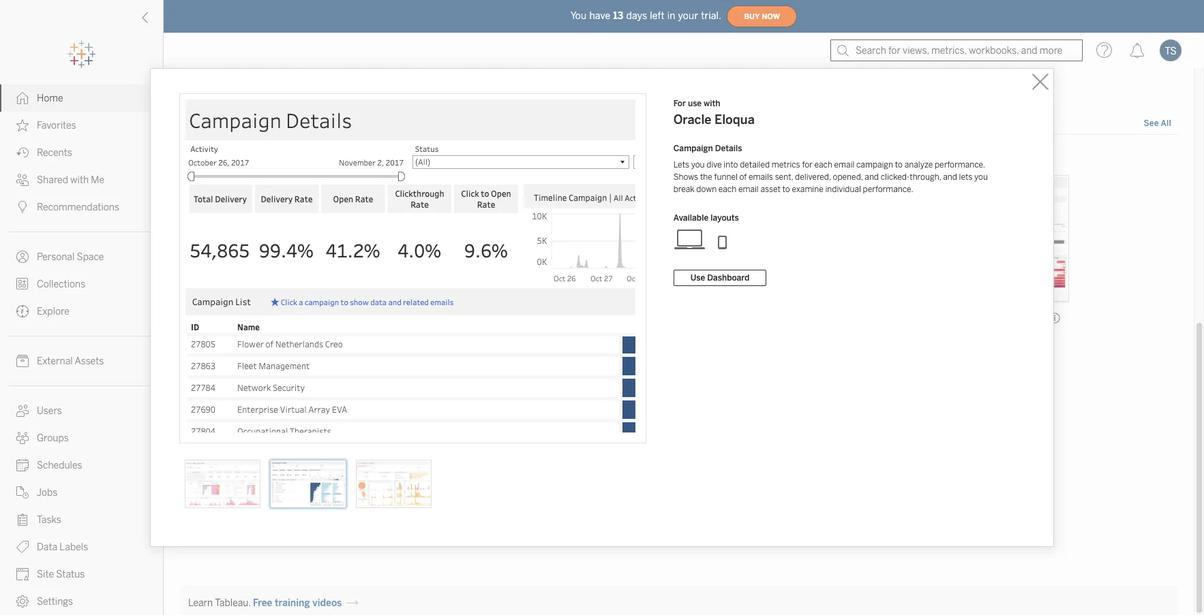 Task type: vqa. For each thing, say whether or not it's contained in the screenshot.
leftmost your
yes



Task type: describe. For each thing, give the bounding box(es) containing it.
learn tableau.
[[188, 598, 251, 610]]

for
[[674, 99, 686, 108]]

sales
[[230, 504, 255, 516]]

from
[[207, 150, 228, 162]]

1 vertical spatial performance.
[[863, 185, 913, 194]]

favorites link
[[0, 112, 163, 139]]

recents
[[37, 147, 72, 159]]

training
[[275, 598, 310, 610]]

to right sign
[[387, 150, 396, 162]]

recommendations
[[37, 202, 119, 213]]

lets
[[674, 160, 689, 170]]

videos
[[312, 598, 342, 610]]

sent,
[[775, 173, 793, 182]]

1 horizontal spatial each
[[815, 160, 832, 170]]

home
[[37, 93, 63, 104]]

collections link
[[0, 271, 163, 298]]

workbook.
[[277, 150, 322, 162]]

marketo
[[417, 313, 455, 324]]

0 horizontal spatial eloqua
[[677, 313, 707, 324]]

buy now
[[744, 12, 780, 21]]

campaign
[[857, 160, 893, 170]]

me
[[91, 175, 104, 186]]

personal
[[37, 252, 75, 263]]

assets
[[75, 356, 104, 368]]

linkedin
[[190, 504, 228, 516]]

external assets link
[[0, 348, 163, 375]]

personal space link
[[0, 243, 163, 271]]

users link
[[0, 398, 163, 425]]

settings
[[37, 597, 73, 608]]

space
[[77, 252, 104, 263]]

data
[[37, 542, 57, 554]]

to up clicked- at the right top of page
[[895, 160, 903, 170]]

data labels link
[[0, 534, 163, 561]]

dashboard
[[707, 273, 750, 283]]

source,
[[441, 150, 473, 162]]

get
[[571, 150, 585, 162]]

2 data from the left
[[538, 150, 558, 162]]

campaign details image
[[270, 461, 346, 508]]

recommendations link
[[0, 194, 163, 221]]

shared with me
[[37, 175, 104, 186]]

schedules link
[[0, 452, 163, 479]]

see all
[[1144, 119, 1171, 128]]

details
[[715, 144, 742, 153]]

for
[[802, 160, 813, 170]]

sample
[[504, 150, 536, 162]]

campaign
[[674, 144, 713, 153]]

buy
[[744, 12, 760, 21]]

simply
[[324, 150, 354, 162]]

accelerators
[[183, 114, 254, 129]]

asset
[[761, 185, 781, 194]]

data labels
[[37, 542, 88, 554]]

groups link
[[0, 425, 163, 452]]

free training videos
[[253, 598, 342, 610]]

settings link
[[0, 588, 163, 616]]

shared
[[37, 175, 68, 186]]

main navigation. press the up and down arrow keys to access links. element
[[0, 85, 163, 616]]

favorites
[[37, 120, 76, 132]]

campaign overview image
[[356, 461, 432, 508]]

opened,
[[833, 173, 863, 182]]

see
[[1144, 119, 1159, 128]]

navigation panel element
[[0, 41, 163, 616]]

available layouts
[[674, 213, 739, 223]]

started.
[[587, 150, 621, 162]]

0 horizontal spatial in
[[377, 150, 385, 162]]

sign
[[357, 150, 375, 162]]

built
[[255, 150, 275, 162]]

see all link
[[1143, 117, 1172, 131]]

oracle inside for use with oracle eloqua
[[674, 113, 712, 128]]

use
[[691, 273, 705, 283]]

layouts
[[711, 213, 739, 223]]

site
[[37, 569, 54, 581]]

emails
[[749, 173, 773, 182]]

recents link
[[0, 139, 163, 166]]

0 vertical spatial performance.
[[935, 160, 985, 170]]



Task type: locate. For each thing, give the bounding box(es) containing it.
status
[[56, 569, 85, 581]]

tasks
[[37, 515, 61, 526]]

1 horizontal spatial with
[[704, 99, 720, 108]]

available
[[674, 213, 709, 223]]

eloqua inside for use with oracle eloqua
[[715, 113, 755, 128]]

explore link
[[0, 298, 163, 325]]

1 data from the left
[[420, 150, 439, 162]]

0 horizontal spatial use
[[486, 150, 502, 162]]

1 horizontal spatial eloqua
[[715, 113, 755, 128]]

1 horizontal spatial in
[[667, 10, 675, 21]]

0 vertical spatial oracle
[[674, 113, 712, 128]]

1 horizontal spatial and
[[943, 173, 957, 182]]

in right left
[[667, 10, 675, 21]]

each up delivered,
[[815, 160, 832, 170]]

shows
[[674, 173, 698, 182]]

1 vertical spatial eloqua
[[677, 313, 707, 324]]

1 vertical spatial oracle
[[645, 313, 674, 324]]

laptop image
[[674, 228, 706, 250]]

1 and from the left
[[865, 173, 879, 182]]

shared with me link
[[0, 166, 163, 194]]

use right for
[[688, 99, 702, 108]]

start
[[183, 150, 205, 162]]

data
[[420, 150, 439, 162], [538, 150, 558, 162]]

buy now button
[[727, 5, 797, 27]]

into
[[724, 160, 738, 170]]

now
[[762, 12, 780, 21]]

free training videos link
[[253, 598, 358, 610]]

left
[[650, 10, 665, 21]]

oracle eloqua
[[645, 313, 707, 324]]

labels
[[60, 542, 88, 554]]

use
[[688, 99, 702, 108], [486, 150, 502, 162]]

use right or
[[486, 150, 502, 162]]

and down campaign
[[865, 173, 879, 182]]

0 horizontal spatial each
[[719, 185, 737, 194]]

funnel
[[714, 173, 738, 182]]

1 vertical spatial you
[[974, 173, 988, 182]]

for use with oracle eloqua
[[674, 99, 755, 128]]

learn
[[188, 598, 213, 610]]

start from a pre-built workbook. simply sign in to your data source, or use sample data to get started.
[[183, 150, 621, 162]]

0 horizontal spatial email
[[738, 185, 759, 194]]

detailed
[[740, 160, 770, 170]]

use dashboard button
[[674, 270, 767, 286]]

jobs
[[37, 488, 57, 499]]

email down of
[[738, 185, 759, 194]]

personal space
[[37, 252, 104, 263]]

through,
[[910, 173, 941, 182]]

use dashboard
[[691, 273, 750, 283]]

1 vertical spatial each
[[719, 185, 737, 194]]

data left source,
[[420, 150, 439, 162]]

to left "get"
[[560, 150, 569, 162]]

or
[[475, 150, 484, 162]]

1 vertical spatial in
[[377, 150, 385, 162]]

0 horizontal spatial data
[[420, 150, 439, 162]]

with inside for use with oracle eloqua
[[704, 99, 720, 108]]

with inside main navigation. press the up and down arrow keys to access links. element
[[70, 175, 89, 186]]

in
[[667, 10, 675, 21], [377, 150, 385, 162]]

eloqua down use
[[677, 313, 707, 324]]

schedules
[[37, 460, 82, 472]]

0 vertical spatial with
[[704, 99, 720, 108]]

your
[[678, 10, 698, 21], [398, 150, 417, 162]]

to down the sent,
[[783, 185, 790, 194]]

metrics
[[772, 160, 800, 170]]

0 horizontal spatial and
[[865, 173, 879, 182]]

groups
[[37, 433, 69, 445]]

1 vertical spatial your
[[398, 150, 417, 162]]

you right lets
[[974, 173, 988, 182]]

jobs link
[[0, 479, 163, 507]]

analyze
[[905, 160, 933, 170]]

1 horizontal spatial data
[[538, 150, 558, 162]]

explore
[[37, 306, 69, 318]]

0 vertical spatial your
[[678, 10, 698, 21]]

home link
[[0, 85, 163, 112]]

0 vertical spatial eloqua
[[715, 113, 755, 128]]

site status
[[37, 569, 85, 581]]

1 horizontal spatial performance.
[[935, 160, 985, 170]]

1 horizontal spatial use
[[688, 99, 702, 108]]

and
[[865, 173, 879, 182], [943, 173, 957, 182]]

examine
[[792, 185, 824, 194]]

eloqua
[[715, 113, 755, 128], [677, 313, 707, 324]]

pre-
[[237, 150, 255, 162]]

a
[[230, 150, 235, 162]]

you
[[691, 160, 705, 170], [974, 173, 988, 182]]

you
[[571, 10, 587, 21]]

navigator
[[257, 504, 301, 516]]

13
[[613, 10, 624, 21]]

tableau.
[[215, 598, 251, 610]]

each down funnel
[[719, 185, 737, 194]]

break
[[674, 185, 695, 194]]

account engagement image
[[184, 461, 261, 508]]

your left the trial.
[[678, 10, 698, 21]]

and left lets
[[943, 173, 957, 182]]

you up the
[[691, 160, 705, 170]]

oracle
[[674, 113, 712, 128], [645, 313, 674, 324]]

data right sample
[[538, 150, 558, 162]]

0 vertical spatial use
[[688, 99, 702, 108]]

phone image
[[706, 228, 739, 250]]

performance. down clicked- at the right top of page
[[863, 185, 913, 194]]

right arrow image
[[347, 598, 358, 610]]

email up opened,
[[834, 160, 855, 170]]

external assets
[[37, 356, 104, 368]]

clicked-
[[881, 173, 910, 182]]

0 horizontal spatial you
[[691, 160, 705, 170]]

0 horizontal spatial performance.
[[863, 185, 913, 194]]

salesforce
[[190, 313, 237, 324]]

have
[[589, 10, 610, 21]]

external
[[37, 356, 73, 368]]

in right sign
[[377, 150, 385, 162]]

0 vertical spatial each
[[815, 160, 832, 170]]

0 horizontal spatial with
[[70, 175, 89, 186]]

individual
[[825, 185, 861, 194]]

0 vertical spatial in
[[667, 10, 675, 21]]

1 horizontal spatial your
[[678, 10, 698, 21]]

eloqua up the details
[[715, 113, 755, 128]]

campaign details lets you dive into detailed metrics for each email campaign to analyze performance. shows the funnel of emails sent, delivered, opened, and clicked-through, and lets you break down each email asset to examine individual performance.
[[674, 144, 988, 194]]

delivered,
[[795, 173, 831, 182]]

with
[[704, 99, 720, 108], [70, 175, 89, 186]]

linkedin sales navigator
[[190, 504, 301, 516]]

with left "me"
[[70, 175, 89, 186]]

to
[[387, 150, 396, 162], [560, 150, 569, 162], [895, 160, 903, 170], [783, 185, 790, 194]]

1 horizontal spatial email
[[834, 160, 855, 170]]

1 vertical spatial with
[[70, 175, 89, 186]]

you have 13 days left in your trial.
[[571, 10, 722, 21]]

1 vertical spatial use
[[486, 150, 502, 162]]

0 horizontal spatial your
[[398, 150, 417, 162]]

down
[[696, 185, 717, 194]]

performance. up lets
[[935, 160, 985, 170]]

1 vertical spatial email
[[738, 185, 759, 194]]

dive
[[707, 160, 722, 170]]

1 horizontal spatial you
[[974, 173, 988, 182]]

the
[[700, 173, 712, 182]]

2 and from the left
[[943, 173, 957, 182]]

with right for
[[704, 99, 720, 108]]

0 vertical spatial you
[[691, 160, 705, 170]]

your right sign
[[398, 150, 417, 162]]

trial.
[[701, 10, 722, 21]]

use inside for use with oracle eloqua
[[688, 99, 702, 108]]

free
[[253, 598, 272, 610]]

lets
[[959, 173, 973, 182]]

0 vertical spatial email
[[834, 160, 855, 170]]



